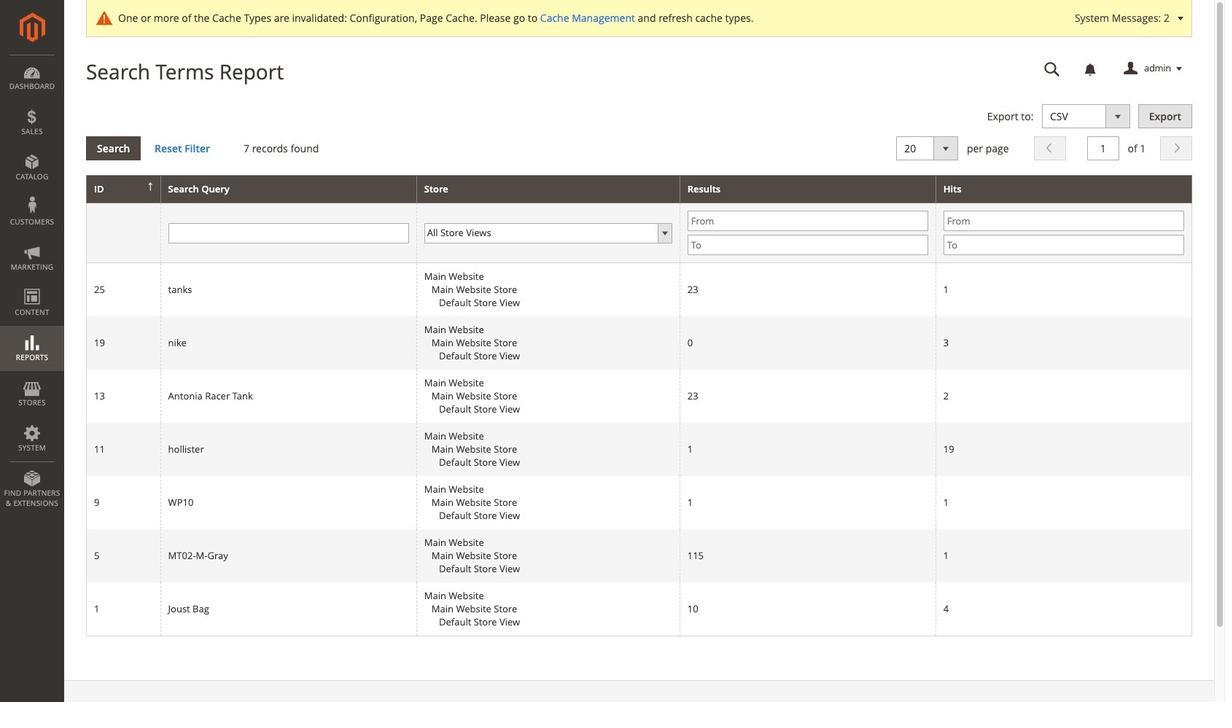 Task type: describe. For each thing, give the bounding box(es) containing it.
To text field
[[688, 235, 929, 256]]

from text field for to text field on the right
[[944, 211, 1185, 232]]

from text field for to text box
[[688, 211, 929, 232]]



Task type: locate. For each thing, give the bounding box(es) containing it.
menu bar
[[0, 55, 64, 516]]

1 horizontal spatial from text field
[[944, 211, 1185, 232]]

2 from text field from the left
[[944, 211, 1185, 232]]

None text field
[[168, 223, 409, 244]]

from text field up to text box
[[688, 211, 929, 232]]

From text field
[[688, 211, 929, 232], [944, 211, 1185, 232]]

1 from text field from the left
[[688, 211, 929, 232]]

magento admin panel image
[[19, 12, 45, 42]]

0 horizontal spatial from text field
[[688, 211, 929, 232]]

from text field up to text field on the right
[[944, 211, 1185, 232]]

None text field
[[1035, 56, 1071, 82], [1088, 136, 1120, 160], [1035, 56, 1071, 82], [1088, 136, 1120, 160]]

To text field
[[944, 235, 1185, 256]]



